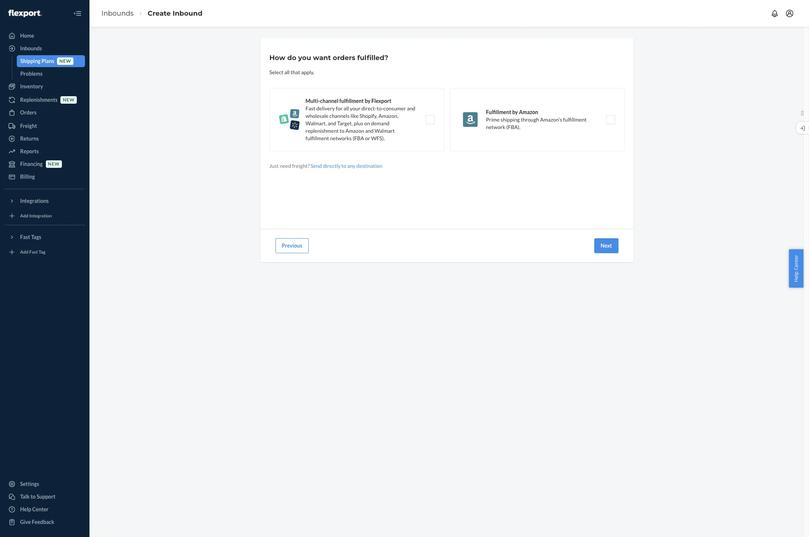 Task type: locate. For each thing, give the bounding box(es) containing it.
inbounds
[[101, 9, 134, 17], [20, 45, 42, 51]]

to right talk
[[31, 493, 36, 500]]

inbounds link
[[101, 9, 134, 17], [4, 43, 85, 54]]

inventory
[[20, 83, 43, 90]]

through
[[521, 116, 539, 123]]

0 horizontal spatial help
[[20, 506, 31, 512]]

fulfillment up your
[[340, 98, 364, 104]]

to
[[340, 128, 345, 134], [342, 163, 346, 169], [31, 493, 36, 500]]

1 vertical spatial new
[[63, 97, 75, 103]]

new up orders link
[[63, 97, 75, 103]]

flexport logo image
[[8, 10, 42, 17]]

returns
[[20, 135, 39, 142]]

demand
[[371, 120, 390, 126]]

breadcrumbs navigation
[[95, 2, 208, 24]]

freight link
[[4, 120, 85, 132]]

1 horizontal spatial center
[[793, 255, 800, 270]]

fulfilled?
[[357, 54, 388, 62]]

fast inside 'link'
[[29, 249, 38, 255]]

freight
[[20, 123, 37, 129]]

integrations button
[[4, 195, 85, 207]]

1 horizontal spatial inbounds
[[101, 9, 134, 17]]

give
[[20, 519, 31, 525]]

to-
[[377, 105, 384, 112]]

2 add from the top
[[20, 249, 28, 255]]

1 horizontal spatial by
[[512, 109, 518, 115]]

fast down multi-
[[306, 105, 315, 112]]

1 vertical spatial amazon
[[346, 128, 364, 134]]

1 horizontal spatial amazon
[[519, 109, 538, 115]]

talk
[[20, 493, 30, 500]]

1 vertical spatial fast
[[20, 234, 30, 240]]

talk to support
[[20, 493, 55, 500]]

orders
[[333, 54, 355, 62]]

1 horizontal spatial help center
[[793, 255, 800, 282]]

new
[[59, 58, 71, 64], [63, 97, 75, 103], [48, 161, 60, 167]]

directly
[[323, 163, 341, 169]]

2 horizontal spatial and
[[407, 105, 416, 112]]

add inside 'link'
[[20, 249, 28, 255]]

1 vertical spatial all
[[344, 105, 349, 112]]

0 horizontal spatial inbounds link
[[4, 43, 85, 54]]

0 vertical spatial and
[[407, 105, 416, 112]]

0 horizontal spatial inbounds
[[20, 45, 42, 51]]

add left integration
[[20, 213, 28, 219]]

inbounds inside breadcrumbs navigation
[[101, 9, 134, 17]]

multi-channel fulfillment by flexport fast delivery for all your direct-to-consumer and wholesale channels like shopify, amazon, walmart, and target, plus on demand replenishment to amazon and walmart fulfillment networks (fba or wfs).
[[306, 98, 416, 141]]

help center
[[793, 255, 800, 282], [20, 506, 48, 512]]

orders link
[[4, 107, 85, 119]]

new right plans
[[59, 58, 71, 64]]

help center inside button
[[793, 255, 800, 282]]

new for replenishments
[[63, 97, 75, 103]]

settings link
[[4, 478, 85, 490]]

add for add fast tag
[[20, 249, 28, 255]]

how
[[269, 54, 285, 62]]

0 vertical spatial fast
[[306, 105, 315, 112]]

help
[[793, 272, 800, 282], [20, 506, 31, 512]]

channel
[[320, 98, 339, 104]]

0 horizontal spatial by
[[365, 98, 371, 104]]

fast inside multi-channel fulfillment by flexport fast delivery for all your direct-to-consumer and wholesale channels like shopify, amazon, walmart, and target, plus on demand replenishment to amazon and walmart fulfillment networks (fba or wfs).
[[306, 105, 315, 112]]

create inbound link
[[148, 9, 202, 17]]

0 vertical spatial amazon
[[519, 109, 538, 115]]

center inside button
[[793, 255, 800, 270]]

replenishment
[[306, 128, 339, 134]]

0 vertical spatial help
[[793, 272, 800, 282]]

and down channels on the top left
[[328, 120, 336, 126]]

1 vertical spatial add
[[20, 249, 28, 255]]

by
[[365, 98, 371, 104], [512, 109, 518, 115]]

multi-
[[306, 98, 320, 104]]

2 vertical spatial fulfillment
[[306, 135, 329, 141]]

2 horizontal spatial fulfillment
[[563, 116, 587, 123]]

new down the 'reports' link
[[48, 161, 60, 167]]

integrations
[[20, 198, 49, 204]]

by inside multi-channel fulfillment by flexport fast delivery for all your direct-to-consumer and wholesale channels like shopify, amazon, walmart, and target, plus on demand replenishment to amazon and walmart fulfillment networks (fba or wfs).
[[365, 98, 371, 104]]

0 vertical spatial center
[[793, 255, 800, 270]]

open account menu image
[[785, 9, 794, 18]]

and right consumer at the top
[[407, 105, 416, 112]]

orders
[[20, 109, 37, 116]]

0 vertical spatial fulfillment
[[340, 98, 364, 104]]

and
[[407, 105, 416, 112], [328, 120, 336, 126], [365, 128, 374, 134]]

1 vertical spatial center
[[32, 506, 48, 512]]

2 vertical spatial fast
[[29, 249, 38, 255]]

how do you want orders fulfilled?
[[269, 54, 388, 62]]

need
[[280, 163, 291, 169]]

1 horizontal spatial inbounds link
[[101, 9, 134, 17]]

0 horizontal spatial amazon
[[346, 128, 364, 134]]

on
[[364, 120, 370, 126]]

freight?
[[292, 163, 310, 169]]

fast left tags
[[20, 234, 30, 240]]

select all that apply.
[[269, 69, 314, 75]]

feedback
[[32, 519, 54, 525]]

inbounds link inside breadcrumbs navigation
[[101, 9, 134, 17]]

help inside button
[[793, 272, 800, 282]]

0 vertical spatial to
[[340, 128, 345, 134]]

fulfillment
[[340, 98, 364, 104], [563, 116, 587, 123], [306, 135, 329, 141]]

inventory link
[[4, 81, 85, 92]]

tag
[[39, 249, 45, 255]]

prime
[[486, 116, 500, 123]]

0 horizontal spatial help center
[[20, 506, 48, 512]]

that
[[291, 69, 300, 75]]

by up shipping
[[512, 109, 518, 115]]

1 horizontal spatial all
[[344, 105, 349, 112]]

amazon up through
[[519, 109, 538, 115]]

2 vertical spatial new
[[48, 161, 60, 167]]

wholesale
[[306, 113, 329, 119]]

fast
[[306, 105, 315, 112], [20, 234, 30, 240], [29, 249, 38, 255]]

0 vertical spatial by
[[365, 98, 371, 104]]

shipping
[[501, 116, 520, 123]]

shopify,
[[360, 113, 378, 119]]

create inbound
[[148, 9, 202, 17]]

destination
[[357, 163, 382, 169]]

2 vertical spatial and
[[365, 128, 374, 134]]

amazon up (fba
[[346, 128, 364, 134]]

fast tags button
[[4, 231, 85, 243]]

for
[[336, 105, 343, 112]]

1 horizontal spatial help
[[793, 272, 800, 282]]

1 add from the top
[[20, 213, 28, 219]]

plans
[[42, 58, 54, 64]]

fulfillment right amazon's
[[563, 116, 587, 123]]

to left the any
[[342, 163, 346, 169]]

to up 'networks'
[[340, 128, 345, 134]]

0 horizontal spatial and
[[328, 120, 336, 126]]

all left that
[[284, 69, 290, 75]]

0 vertical spatial inbounds link
[[101, 9, 134, 17]]

tags
[[31, 234, 41, 240]]

all
[[284, 69, 290, 75], [344, 105, 349, 112]]

1 vertical spatial inbounds link
[[4, 43, 85, 54]]

1 vertical spatial inbounds
[[20, 45, 42, 51]]

0 vertical spatial help center
[[793, 255, 800, 282]]

0 vertical spatial add
[[20, 213, 28, 219]]

0 horizontal spatial all
[[284, 69, 290, 75]]

fulfillment down replenishment at the left top
[[306, 135, 329, 141]]

center
[[793, 255, 800, 270], [32, 506, 48, 512]]

reports link
[[4, 145, 85, 157]]

fulfillment
[[486, 109, 511, 115]]

add integration link
[[4, 210, 85, 222]]

and up or
[[365, 128, 374, 134]]

fast left tag
[[29, 249, 38, 255]]

add down fast tags
[[20, 249, 28, 255]]

1 vertical spatial help center
[[20, 506, 48, 512]]

0 vertical spatial new
[[59, 58, 71, 64]]

all inside multi-channel fulfillment by flexport fast delivery for all your direct-to-consumer and wholesale channels like shopify, amazon, walmart, and target, plus on demand replenishment to amazon and walmart fulfillment networks (fba or wfs).
[[344, 105, 349, 112]]

2 vertical spatial to
[[31, 493, 36, 500]]

by up direct-
[[365, 98, 371, 104]]

1 vertical spatial by
[[512, 109, 518, 115]]

consumer
[[384, 105, 406, 112]]

networks
[[330, 135, 352, 141]]

add fast tag
[[20, 249, 45, 255]]

1 vertical spatial fulfillment
[[563, 116, 587, 123]]

talk to support button
[[4, 491, 85, 503]]

all right for
[[344, 105, 349, 112]]

1 horizontal spatial and
[[365, 128, 374, 134]]

0 vertical spatial inbounds
[[101, 9, 134, 17]]

amazon's
[[540, 116, 562, 123]]

delivery
[[316, 105, 335, 112]]



Task type: describe. For each thing, give the bounding box(es) containing it.
shipping
[[20, 58, 41, 64]]

fulfillment inside fulfillment by amazon prime shipping through amazon's fulfillment network (fba).
[[563, 116, 587, 123]]

0 horizontal spatial fulfillment
[[306, 135, 329, 141]]

returns link
[[4, 133, 85, 145]]

apply.
[[301, 69, 314, 75]]

add integration
[[20, 213, 52, 219]]

network
[[486, 124, 506, 130]]

home link
[[4, 30, 85, 42]]

help center link
[[4, 504, 85, 515]]

problems
[[20, 70, 43, 77]]

target,
[[337, 120, 353, 126]]

0 vertical spatial all
[[284, 69, 290, 75]]

problems link
[[17, 68, 85, 80]]

amazon inside fulfillment by amazon prime shipping through amazon's fulfillment network (fba).
[[519, 109, 538, 115]]

create
[[148, 9, 171, 17]]

1 vertical spatial help
[[20, 506, 31, 512]]

reports
[[20, 148, 39, 154]]

fulfillment by amazon prime shipping through amazon's fulfillment network (fba).
[[486, 109, 587, 130]]

any
[[347, 163, 356, 169]]

previous button
[[275, 238, 309, 253]]

to inside multi-channel fulfillment by flexport fast delivery for all your direct-to-consumer and wholesale channels like shopify, amazon, walmart, and target, plus on demand replenishment to amazon and walmart fulfillment networks (fba or wfs).
[[340, 128, 345, 134]]

inbounds inside "inbounds" "link"
[[20, 45, 42, 51]]

next
[[601, 242, 612, 249]]

help center button
[[789, 249, 804, 288]]

amazon,
[[379, 113, 398, 119]]

add fast tag link
[[4, 246, 85, 258]]

just need freight? send directly to any destination
[[269, 163, 382, 169]]

inbound
[[173, 9, 202, 17]]

0 horizontal spatial center
[[32, 506, 48, 512]]

give feedback
[[20, 519, 54, 525]]

like
[[351, 113, 359, 119]]

give feedback button
[[4, 516, 85, 528]]

fast inside dropdown button
[[20, 234, 30, 240]]

billing
[[20, 173, 35, 180]]

send directly to any destination button
[[311, 162, 382, 170]]

flexport
[[372, 98, 391, 104]]

financing
[[20, 161, 43, 167]]

amazon inside multi-channel fulfillment by flexport fast delivery for all your direct-to-consumer and wholesale channels like shopify, amazon, walmart, and target, plus on demand replenishment to amazon and walmart fulfillment networks (fba or wfs).
[[346, 128, 364, 134]]

by inside fulfillment by amazon prime shipping through amazon's fulfillment network (fba).
[[512, 109, 518, 115]]

integration
[[29, 213, 52, 219]]

add for add integration
[[20, 213, 28, 219]]

1 horizontal spatial fulfillment
[[340, 98, 364, 104]]

plus
[[354, 120, 363, 126]]

settings
[[20, 481, 39, 487]]

just
[[269, 163, 279, 169]]

(fba
[[353, 135, 364, 141]]

1 vertical spatial and
[[328, 120, 336, 126]]

new for shipping plans
[[59, 58, 71, 64]]

open notifications image
[[771, 9, 780, 18]]

wfs).
[[371, 135, 385, 141]]

home
[[20, 32, 34, 39]]

your
[[350, 105, 361, 112]]

to inside button
[[31, 493, 36, 500]]

send
[[311, 163, 322, 169]]

walmart,
[[306, 120, 327, 126]]

fast tags
[[20, 234, 41, 240]]

do
[[287, 54, 296, 62]]

direct-
[[362, 105, 377, 112]]

previous
[[282, 242, 302, 249]]

next button
[[594, 238, 619, 253]]

billing link
[[4, 171, 85, 183]]

channels
[[330, 113, 350, 119]]

walmart
[[375, 128, 395, 134]]

close navigation image
[[73, 9, 82, 18]]

select
[[269, 69, 283, 75]]

new for financing
[[48, 161, 60, 167]]

shipping plans
[[20, 58, 54, 64]]

you
[[298, 54, 311, 62]]

replenishments
[[20, 97, 58, 103]]

1 vertical spatial to
[[342, 163, 346, 169]]

support
[[37, 493, 55, 500]]

(fba).
[[507, 124, 521, 130]]

want
[[313, 54, 331, 62]]



Task type: vqa. For each thing, say whether or not it's contained in the screenshot.
LESS
no



